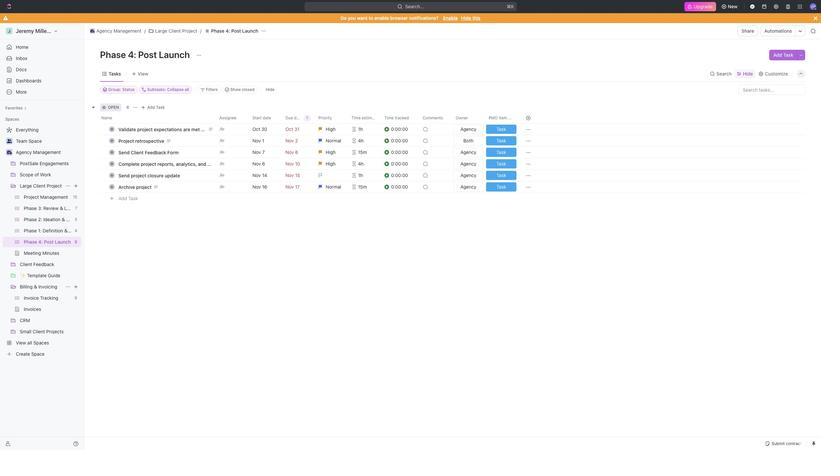 Task type: describe. For each thing, give the bounding box(es) containing it.
favorites button
[[3, 104, 29, 112]]

dashboards
[[16, 78, 41, 84]]

2 / from the left
[[200, 28, 202, 34]]

1 vertical spatial management
[[33, 150, 61, 155]]

sidebar navigation
[[0, 23, 94, 451]]

crm
[[20, 318, 30, 324]]

Search tasks... text field
[[740, 85, 806, 95]]

1h button for 1st 0:00:00 'dropdown button' from the top
[[348, 124, 381, 135]]

2:
[[38, 217, 42, 223]]

due
[[286, 116, 293, 121]]

high for 1h
[[326, 127, 336, 132]]

phase 3: review & launch link
[[24, 203, 80, 214]]

0 vertical spatial agency management
[[96, 28, 141, 34]]

post inside tree
[[44, 239, 54, 245]]

⌘k
[[507, 4, 514, 9]]

owner button
[[452, 113, 485, 124]]

create space link
[[3, 349, 80, 360]]

billing & invoicing
[[20, 284, 57, 290]]

status
[[122, 87, 135, 92]]

both
[[464, 138, 474, 144]]

show closed
[[231, 87, 255, 92]]

0:00:00 button for 4h dropdown button associated with normal
[[385, 135, 419, 147]]

new
[[729, 4, 738, 9]]

task button for 1st 0:00:00 'dropdown button' from the top
[[485, 124, 518, 135]]

phase for 4
[[24, 228, 37, 234]]

0 vertical spatial post
[[231, 28, 241, 34]]

tracked
[[395, 116, 409, 121]]

enable
[[443, 15, 458, 21]]

15m button for high
[[348, 147, 381, 159]]

engagements
[[40, 161, 69, 166]]

1h for 1h dropdown button associated with 1st 0:00:00 'dropdown button' from the top
[[358, 127, 363, 132]]

normal button for 4h
[[315, 135, 348, 147]]

phase for 7
[[24, 206, 37, 211]]

onboarding
[[69, 228, 94, 234]]

small client projects
[[20, 329, 64, 335]]

4h for normal
[[358, 138, 364, 144]]

everything
[[16, 127, 39, 133]]

15m button for normal
[[348, 181, 381, 193]]

home
[[16, 44, 28, 50]]

task for 0:00:00 'dropdown button' related to 15m dropdown button related to high's task dropdown button
[[497, 150, 507, 155]]

✨ template guide
[[20, 273, 60, 279]]

tree inside sidebar navigation
[[3, 125, 94, 360]]

phase 3: review & launch
[[24, 206, 80, 211]]

0 vertical spatial spaces
[[5, 117, 19, 122]]

inbox link
[[3, 53, 81, 64]]

customize
[[766, 71, 789, 76]]

normal button for 15m
[[315, 181, 348, 193]]

0 vertical spatial add task
[[774, 52, 794, 58]]

agency inside tree
[[16, 150, 32, 155]]

1h for 5th 0:00:00 'dropdown button' from the top of the page's 1h dropdown button
[[358, 173, 363, 178]]

space for team space
[[29, 138, 42, 144]]

start date
[[253, 116, 271, 121]]

view button
[[129, 69, 151, 78]]

phase 2: ideation & production link
[[24, 215, 90, 225]]

template
[[27, 273, 47, 279]]

task for 5th 0:00:00 'dropdown button' from the top of the page task dropdown button
[[497, 173, 507, 178]]

send for send client feedback form
[[119, 150, 130, 155]]

comments
[[423, 116, 443, 121]]

team space
[[16, 138, 42, 144]]

production
[[66, 217, 90, 223]]

want
[[357, 15, 368, 21]]

meeting minutes
[[24, 251, 59, 256]]

upgrade link
[[685, 2, 717, 11]]

2 vertical spatial add task button
[[116, 195, 141, 203]]

1 vertical spatial add task
[[147, 105, 165, 110]]

work
[[40, 172, 51, 178]]

validate
[[119, 127, 136, 132]]

subtasks:
[[147, 87, 166, 92]]

accounting
[[208, 161, 232, 167]]

browser
[[391, 15, 408, 21]]

0 vertical spatial agency management link
[[88, 27, 143, 35]]

1h button for 5th 0:00:00 'dropdown button' from the top of the page
[[348, 170, 381, 182]]

upgrade
[[694, 4, 713, 9]]

phase for 5
[[24, 217, 37, 223]]

jeremy
[[16, 28, 34, 34]]

postsale engagements
[[20, 161, 69, 166]]

& for production
[[62, 217, 65, 223]]

share
[[742, 28, 755, 34]]

task for task dropdown button associated with 0:00:00 'dropdown button' corresponding to normal 15m dropdown button
[[497, 184, 507, 190]]

complete project reports, analytics, and accounting link
[[117, 159, 232, 169]]

archive
[[119, 184, 135, 190]]

project for reports,
[[141, 161, 156, 167]]

✨
[[20, 273, 26, 279]]

0 vertical spatial add task button
[[770, 50, 798, 60]]

large inside tree
[[20, 183, 32, 189]]

guide
[[48, 273, 60, 279]]

archive project link
[[117, 182, 214, 192]]

0 vertical spatial large client project
[[155, 28, 197, 34]]

1 vertical spatial add
[[147, 105, 155, 110]]

group:
[[108, 87, 121, 92]]

& for launch
[[60, 206, 63, 211]]

client feedback link
[[20, 260, 80, 270]]

notifications?
[[409, 15, 439, 21]]

retrospective
[[135, 138, 164, 144]]

0:00:00 button for 15m dropdown button related to high
[[385, 147, 419, 159]]

meeting minutes link
[[24, 248, 80, 259]]

team
[[16, 138, 27, 144]]

agency for 1h dropdown button associated with 1st 0:00:00 'dropdown button' from the top
[[461, 127, 477, 132]]

pmo
[[489, 116, 498, 121]]

new button
[[719, 1, 742, 12]]

agency button for send client feedback form
[[453, 147, 485, 159]]

enable
[[375, 15, 389, 21]]

jm button
[[809, 1, 819, 12]]

business time image
[[90, 29, 95, 33]]

time estimate
[[352, 116, 378, 121]]

0 vertical spatial 6
[[127, 105, 129, 110]]

minutes
[[42, 251, 59, 256]]

0 vertical spatial hide
[[462, 15, 472, 21]]

0 horizontal spatial agency management link
[[16, 147, 80, 158]]

pmo item type button
[[485, 113, 518, 124]]

ideation
[[43, 217, 61, 223]]

high button for 4h
[[315, 158, 348, 170]]

1 vertical spatial 4:
[[128, 49, 136, 60]]

create space
[[16, 352, 45, 357]]

send client feedback form
[[119, 150, 179, 155]]

0:00:00 button for normal 15m dropdown button
[[385, 181, 419, 193]]

15m for normal
[[358, 184, 367, 190]]

task button for 0:00:00 'dropdown button' corresponding to normal 15m dropdown button
[[485, 181, 518, 193]]

expectations
[[154, 127, 182, 132]]

phase 1: definition & onboarding
[[24, 228, 94, 234]]

0:00:00 for complete project reports, analytics, and accounting link
[[391, 161, 408, 167]]

task for 0:00:00 'dropdown button' related to 4h dropdown button associated with normal's task dropdown button
[[497, 138, 507, 144]]

view button
[[129, 66, 151, 82]]

high button for 1h
[[315, 124, 348, 135]]

create
[[16, 352, 30, 357]]

task button for 0:00:00 'dropdown button' corresponding to high's 4h dropdown button
[[485, 158, 518, 170]]

favorites
[[5, 106, 23, 111]]

project for expectations
[[137, 127, 153, 132]]

jeremy miller's workspace
[[16, 28, 82, 34]]

customize button
[[757, 69, 791, 78]]

2 horizontal spatial phase 4: post launch
[[211, 28, 258, 34]]

agency for 15m dropdown button related to high
[[461, 150, 477, 155]]

agency button for send project closure update
[[453, 170, 485, 182]]

billing & invoicing link
[[20, 282, 63, 293]]

1 horizontal spatial large client project link
[[147, 27, 199, 35]]

owner
[[456, 116, 468, 121]]

review
[[43, 206, 59, 211]]

send for send project closure update
[[119, 173, 130, 179]]

0 vertical spatial all
[[185, 87, 189, 92]]

agency for high's 4h dropdown button
[[461, 161, 477, 167]]

crm link
[[20, 316, 80, 326]]

agency for 5th 0:00:00 'dropdown button' from the top of the page's 1h dropdown button
[[461, 173, 477, 178]]

docs
[[16, 67, 27, 72]]

high for 4h
[[326, 161, 336, 167]]

agency button for complete project reports, analytics, and accounting
[[453, 158, 485, 170]]

& inside billing & invoicing link
[[34, 284, 37, 290]]

0 vertical spatial 4:
[[226, 28, 230, 34]]

task button for 5th 0:00:00 'dropdown button' from the top of the page
[[485, 170, 518, 182]]

large client project inside tree
[[20, 183, 62, 189]]

6 for invoice tracking
[[75, 296, 77, 301]]

date for due date
[[294, 116, 303, 121]]

project down send project closure update
[[136, 184, 152, 190]]

name
[[101, 116, 112, 121]]

& for onboarding
[[64, 228, 68, 234]]

met
[[192, 127, 200, 132]]

send client feedback form link
[[117, 148, 214, 157]]

priority button
[[315, 113, 348, 124]]

1 vertical spatial add task button
[[139, 104, 168, 112]]

high for 15m
[[326, 150, 336, 155]]

send project closure update
[[119, 173, 180, 179]]

7
[[75, 206, 77, 211]]

0:00:00 for send client feedback form link
[[391, 150, 408, 155]]

everything link
[[3, 125, 80, 135]]

1 vertical spatial large client project link
[[20, 181, 63, 192]]



Task type: locate. For each thing, give the bounding box(es) containing it.
1 1h button from the top
[[348, 124, 381, 135]]

2 vertical spatial add task
[[119, 196, 138, 201]]

project management link
[[24, 192, 70, 203]]

add task up customize
[[774, 52, 794, 58]]

hide right closed
[[266, 87, 275, 92]]

2 1h button from the top
[[348, 170, 381, 182]]

0:00:00 button for high's 4h dropdown button
[[385, 158, 419, 170]]

2 0:00:00 from the top
[[391, 138, 408, 144]]

0 horizontal spatial large client project
[[20, 183, 62, 189]]

start date button
[[249, 113, 282, 124]]

2 task button from the top
[[485, 135, 518, 147]]

2 vertical spatial 4:
[[38, 239, 43, 245]]

1 horizontal spatial add task
[[147, 105, 165, 110]]

4h button for normal
[[348, 135, 381, 147]]

postsale
[[20, 161, 38, 166]]

agency management right business time image
[[96, 28, 141, 34]]

show
[[231, 87, 241, 92]]

2 horizontal spatial 4:
[[226, 28, 230, 34]]

& left 4
[[64, 228, 68, 234]]

2 vertical spatial high
[[326, 161, 336, 167]]

tree
[[3, 125, 94, 360]]

1 horizontal spatial add
[[147, 105, 155, 110]]

1 normal button from the top
[[315, 135, 348, 147]]

time left the estimate
[[352, 116, 361, 121]]

add down "archive"
[[119, 196, 127, 201]]

spaces inside 'link'
[[33, 341, 49, 346]]

2 horizontal spatial hide
[[744, 71, 754, 76]]

view up subtasks:
[[138, 71, 148, 76]]

5 0:00:00 from the top
[[391, 173, 408, 178]]

1 vertical spatial space
[[31, 352, 45, 357]]

j
[[8, 29, 10, 34]]

automations button
[[762, 26, 796, 36]]

1 horizontal spatial post
[[138, 49, 157, 60]]

priority
[[319, 116, 332, 121]]

2 1h from the top
[[358, 173, 363, 178]]

0 vertical spatial management
[[114, 28, 141, 34]]

2 agency button from the top
[[453, 147, 485, 159]]

agency for normal 15m dropdown button
[[461, 184, 477, 190]]

start
[[253, 116, 262, 121]]

4: inside tree
[[38, 239, 43, 245]]

show closed button
[[222, 86, 258, 94]]

do
[[341, 15, 347, 21]]

invoicing
[[38, 284, 57, 290]]

with
[[201, 127, 210, 132]]

space for create space
[[31, 352, 45, 357]]

1 horizontal spatial spaces
[[33, 341, 49, 346]]

2 4h from the top
[[358, 161, 364, 167]]

workspace
[[54, 28, 82, 34]]

add task button up customize
[[770, 50, 798, 60]]

3 0:00:00 from the top
[[391, 150, 408, 155]]

project down send client feedback form
[[141, 161, 156, 167]]

1 horizontal spatial phase 4: post launch link
[[203, 27, 260, 35]]

&
[[60, 206, 63, 211], [62, 217, 65, 223], [64, 228, 68, 234], [34, 284, 37, 290]]

high button
[[315, 124, 348, 135], [315, 147, 348, 159], [315, 158, 348, 170]]

& right billing
[[34, 284, 37, 290]]

5 0:00:00 button from the top
[[385, 170, 419, 182]]

assignee
[[220, 116, 237, 121]]

phase 4: post launch
[[211, 28, 258, 34], [100, 49, 192, 60], [24, 239, 71, 245]]

2 vertical spatial post
[[44, 239, 54, 245]]

6 0:00:00 from the top
[[391, 184, 408, 190]]

1 task button from the top
[[485, 124, 518, 135]]

3 0:00:00 button from the top
[[385, 147, 419, 159]]

0 vertical spatial 4h button
[[348, 135, 381, 147]]

1 vertical spatial agency management
[[16, 150, 61, 155]]

3:
[[38, 206, 42, 211]]

1 15m from the top
[[358, 150, 367, 155]]

0 vertical spatial add
[[774, 52, 783, 58]]

0 vertical spatial space
[[29, 138, 42, 144]]

spaces down favorites
[[5, 117, 19, 122]]

type
[[509, 116, 518, 121]]

5 task button from the top
[[485, 170, 518, 182]]

2 time from the left
[[385, 116, 394, 121]]

4 task button from the top
[[485, 158, 518, 170]]

pmo item type
[[489, 116, 518, 121]]

4 0:00:00 from the top
[[391, 161, 408, 167]]

4h for high
[[358, 161, 364, 167]]

2 send from the top
[[119, 173, 130, 179]]

small
[[20, 329, 31, 335]]

view all spaces link
[[3, 338, 80, 349]]

home link
[[3, 42, 81, 53]]

time estimate button
[[348, 113, 381, 124]]

agency management link
[[88, 27, 143, 35], [16, 147, 80, 158]]

form
[[167, 150, 179, 155]]

hide inside dropdown button
[[744, 71, 754, 76]]

1 normal from the top
[[326, 138, 341, 144]]

1 vertical spatial 4h button
[[348, 158, 381, 170]]

add up customize
[[774, 52, 783, 58]]

docs link
[[3, 64, 81, 75]]

high button for 15m
[[315, 147, 348, 159]]

0 horizontal spatial date
[[263, 116, 271, 121]]

team space link
[[16, 136, 80, 147]]

add task button down "archive"
[[116, 195, 141, 203]]

complete project reports, analytics, and accounting
[[119, 161, 232, 167]]

1 / from the left
[[144, 28, 146, 34]]

1 vertical spatial hide
[[744, 71, 754, 76]]

hide button
[[263, 86, 277, 94]]

phase 1: definition & onboarding link
[[24, 226, 94, 236]]

0 horizontal spatial feedback
[[33, 262, 54, 268]]

1 vertical spatial feedback
[[33, 262, 54, 268]]

normal for 15m
[[326, 184, 341, 190]]

1 horizontal spatial hide
[[462, 15, 472, 21]]

filters
[[206, 87, 218, 92]]

0:00:00 for validate project expectations are met with client link
[[391, 127, 408, 132]]

1 horizontal spatial all
[[185, 87, 189, 92]]

15
[[73, 195, 77, 200]]

more
[[16, 89, 27, 95]]

2 vertical spatial add
[[119, 196, 127, 201]]

0:00:00 for archive project link on the left of the page
[[391, 184, 408, 190]]

& inside the phase 2: ideation & production link
[[62, 217, 65, 223]]

0:00:00
[[391, 127, 408, 132], [391, 138, 408, 144], [391, 150, 408, 155], [391, 161, 408, 167], [391, 173, 408, 178], [391, 184, 408, 190]]

1 date from the left
[[263, 116, 271, 121]]

project retrospective link
[[117, 136, 214, 146]]

1 vertical spatial normal
[[326, 184, 341, 190]]

0 horizontal spatial large client project link
[[20, 181, 63, 192]]

0 vertical spatial 15m
[[358, 150, 367, 155]]

feedback down retrospective
[[145, 150, 166, 155]]

task button for 0:00:00 'dropdown button' related to 15m dropdown button related to high
[[485, 147, 518, 159]]

filters button
[[198, 86, 221, 94]]

2 4h button from the top
[[348, 158, 381, 170]]

2 horizontal spatial add
[[774, 52, 783, 58]]

0 vertical spatial 1h button
[[348, 124, 381, 135]]

2 vertical spatial hide
[[266, 87, 275, 92]]

2 normal from the top
[[326, 184, 341, 190]]

project
[[137, 127, 153, 132], [141, 161, 156, 167], [131, 173, 146, 179], [136, 184, 152, 190]]

1 vertical spatial high
[[326, 150, 336, 155]]

hide inside button
[[266, 87, 275, 92]]

1 vertical spatial 15m
[[358, 184, 367, 190]]

tree containing everything
[[3, 125, 94, 360]]

date right start
[[263, 116, 271, 121]]

add task up name dropdown button
[[147, 105, 165, 110]]

0 vertical spatial view
[[138, 71, 148, 76]]

hide left this
[[462, 15, 472, 21]]

1 horizontal spatial large client project
[[155, 28, 197, 34]]

6 for phase 4: post launch
[[75, 240, 77, 245]]

1 time from the left
[[352, 116, 361, 121]]

2 horizontal spatial post
[[231, 28, 241, 34]]

agency
[[96, 28, 112, 34], [461, 127, 477, 132], [16, 150, 32, 155], [461, 150, 477, 155], [461, 161, 477, 167], [461, 173, 477, 178], [461, 184, 477, 190]]

client
[[169, 28, 181, 34], [131, 150, 144, 155], [33, 183, 45, 189], [20, 262, 32, 268], [33, 329, 45, 335]]

hide button
[[736, 69, 756, 78]]

view for view
[[138, 71, 148, 76]]

automations
[[765, 28, 793, 34]]

1:
[[38, 228, 41, 234]]

0 vertical spatial 15m button
[[348, 147, 381, 159]]

1 send from the top
[[119, 150, 130, 155]]

15m button
[[348, 147, 381, 159], [348, 181, 381, 193]]

item
[[499, 116, 508, 121]]

agency management inside tree
[[16, 150, 61, 155]]

add task down "archive"
[[119, 196, 138, 201]]

0 horizontal spatial 4:
[[38, 239, 43, 245]]

0 vertical spatial 4h
[[358, 138, 364, 144]]

3 task button from the top
[[485, 147, 518, 159]]

date
[[263, 116, 271, 121], [294, 116, 303, 121]]

comments button
[[419, 113, 452, 124]]

1 high from the top
[[326, 127, 336, 132]]

0 vertical spatial large
[[155, 28, 167, 34]]

1 vertical spatial all
[[27, 341, 32, 346]]

task for task dropdown button related to 0:00:00 'dropdown button' corresponding to high's 4h dropdown button
[[497, 161, 507, 167]]

0 vertical spatial phase 4: post launch link
[[203, 27, 260, 35]]

closed
[[242, 87, 255, 92]]

collapse
[[167, 87, 184, 92]]

add up name dropdown button
[[147, 105, 155, 110]]

0 horizontal spatial agency management
[[16, 150, 61, 155]]

meeting
[[24, 251, 41, 256]]

space down 'everything' link
[[29, 138, 42, 144]]

high
[[326, 127, 336, 132], [326, 150, 336, 155], [326, 161, 336, 167]]

feedback inside tree
[[33, 262, 54, 268]]

time for time estimate
[[352, 116, 361, 121]]

tracking
[[40, 296, 58, 301]]

6 task button from the top
[[485, 181, 518, 193]]

1 horizontal spatial phase 4: post launch
[[100, 49, 192, 60]]

1 vertical spatial view
[[16, 341, 26, 346]]

3 agency button from the top
[[453, 158, 485, 170]]

business time image
[[7, 151, 12, 155]]

6 0:00:00 button from the top
[[385, 181, 419, 193]]

0 horizontal spatial add
[[119, 196, 127, 201]]

4 agency button from the top
[[453, 170, 485, 182]]

task button for 0:00:00 'dropdown button' related to 4h dropdown button associated with normal
[[485, 135, 518, 147]]

0 horizontal spatial phase 4: post launch link
[[24, 237, 72, 248]]

2 0:00:00 button from the top
[[385, 135, 419, 147]]

spaces
[[5, 117, 19, 122], [33, 341, 49, 346]]

0 horizontal spatial add task
[[119, 196, 138, 201]]

2 vertical spatial management
[[40, 195, 68, 200]]

large
[[155, 28, 167, 34], [20, 183, 32, 189]]

time left tracked
[[385, 116, 394, 121]]

feedback
[[145, 150, 166, 155], [33, 262, 54, 268]]

0 horizontal spatial large
[[20, 183, 32, 189]]

invoices link
[[24, 305, 80, 315]]

2 15m button from the top
[[348, 181, 381, 193]]

0 horizontal spatial phase 4: post launch
[[24, 239, 71, 245]]

0 horizontal spatial spaces
[[5, 117, 19, 122]]

dashboards link
[[3, 76, 81, 86]]

0 vertical spatial 1h
[[358, 127, 363, 132]]

normal
[[326, 138, 341, 144], [326, 184, 341, 190]]

0 vertical spatial feedback
[[145, 150, 166, 155]]

5 agency button from the top
[[453, 181, 485, 193]]

view up create
[[16, 341, 26, 346]]

0 vertical spatial normal
[[326, 138, 341, 144]]

6 down 4
[[75, 240, 77, 245]]

1 4h from the top
[[358, 138, 364, 144]]

time tracked
[[385, 116, 409, 121]]

1 high button from the top
[[315, 124, 348, 135]]

0 horizontal spatial time
[[352, 116, 361, 121]]

2 date from the left
[[294, 116, 303, 121]]

1 horizontal spatial /
[[200, 28, 202, 34]]

billing
[[20, 284, 33, 290]]

& inside phase 1: definition & onboarding link
[[64, 228, 68, 234]]

phase 4: post launch inside tree
[[24, 239, 71, 245]]

view inside 'link'
[[16, 341, 26, 346]]

all inside 'link'
[[27, 341, 32, 346]]

0 horizontal spatial hide
[[266, 87, 275, 92]]

normal for 4h
[[326, 138, 341, 144]]

spaces down small client projects on the bottom left of the page
[[33, 341, 49, 346]]

1 vertical spatial 4h
[[358, 161, 364, 167]]

0:00:00 for send project closure update link
[[391, 173, 408, 178]]

2 high from the top
[[326, 150, 336, 155]]

1 vertical spatial spaces
[[33, 341, 49, 346]]

6 up invoices link
[[75, 296, 77, 301]]

4h button for high
[[348, 158, 381, 170]]

add task button up name dropdown button
[[139, 104, 168, 112]]

view for view all spaces
[[16, 341, 26, 346]]

1 agency button from the top
[[453, 124, 485, 135]]

project up the project retrospective
[[137, 127, 153, 132]]

agency management up the postsale engagements
[[16, 150, 61, 155]]

1 vertical spatial phase 4: post launch
[[100, 49, 192, 60]]

0 horizontal spatial view
[[16, 341, 26, 346]]

3 high from the top
[[326, 161, 336, 167]]

2 vertical spatial 6
[[75, 296, 77, 301]]

1 vertical spatial phase 4: post launch link
[[24, 237, 72, 248]]

time
[[352, 116, 361, 121], [385, 116, 394, 121]]

1 vertical spatial send
[[119, 173, 130, 179]]

2 normal button from the top
[[315, 181, 348, 193]]

jeremy miller's workspace, , element
[[6, 28, 13, 34]]

to
[[369, 15, 374, 21]]

1 0:00:00 from the top
[[391, 127, 408, 132]]

due date button
[[282, 113, 315, 124]]

& right 'review'
[[60, 206, 63, 211]]

hide right search on the right
[[744, 71, 754, 76]]

send up complete at the top left of page
[[119, 150, 130, 155]]

date right due
[[294, 116, 303, 121]]

view all spaces
[[16, 341, 49, 346]]

1 horizontal spatial 4:
[[128, 49, 136, 60]]

1 horizontal spatial time
[[385, 116, 394, 121]]

0 vertical spatial normal button
[[315, 135, 348, 147]]

send up "archive"
[[119, 173, 130, 179]]

name button
[[100, 113, 216, 124]]

all up 'create space'
[[27, 341, 32, 346]]

client feedback
[[20, 262, 54, 268]]

phase for 6
[[24, 239, 37, 245]]

feedback down meeting minutes
[[33, 262, 54, 268]]

2 high button from the top
[[315, 147, 348, 159]]

update
[[165, 173, 180, 179]]

1 horizontal spatial agency management
[[96, 28, 141, 34]]

0 horizontal spatial post
[[44, 239, 54, 245]]

1 vertical spatial normal button
[[315, 181, 348, 193]]

1 horizontal spatial feedback
[[145, 150, 166, 155]]

1 4h button from the top
[[348, 135, 381, 147]]

& right ideation
[[62, 217, 65, 223]]

invoices
[[24, 307, 41, 312]]

add task button
[[770, 50, 798, 60], [139, 104, 168, 112], [116, 195, 141, 203]]

space inside team space link
[[29, 138, 42, 144]]

1 vertical spatial 1h button
[[348, 170, 381, 182]]

jm
[[811, 4, 816, 8]]

2 15m from the top
[[358, 184, 367, 190]]

space inside the create space link
[[31, 352, 45, 357]]

3 high button from the top
[[315, 158, 348, 170]]

6 right open
[[127, 105, 129, 110]]

1 0:00:00 button from the top
[[385, 124, 419, 135]]

1 15m button from the top
[[348, 147, 381, 159]]

user group image
[[7, 139, 12, 143]]

project up archive project
[[131, 173, 146, 179]]

1 1h from the top
[[358, 127, 363, 132]]

0 vertical spatial phase 4: post launch
[[211, 28, 258, 34]]

0 horizontal spatial /
[[144, 28, 146, 34]]

view inside button
[[138, 71, 148, 76]]

all right collapse
[[185, 87, 189, 92]]

time for time tracked
[[385, 116, 394, 121]]

2 vertical spatial phase 4: post launch
[[24, 239, 71, 245]]

are
[[183, 127, 190, 132]]

this
[[473, 15, 481, 21]]

date for start date
[[263, 116, 271, 121]]

1 vertical spatial agency management link
[[16, 147, 80, 158]]

0 horizontal spatial all
[[27, 341, 32, 346]]

project for closure
[[131, 173, 146, 179]]

1 vertical spatial 1h
[[358, 173, 363, 178]]

of
[[35, 172, 39, 178]]

1 vertical spatial 15m button
[[348, 181, 381, 193]]

1 horizontal spatial large
[[155, 28, 167, 34]]

& inside 'phase 3: review & launch' link
[[60, 206, 63, 211]]

1 vertical spatial post
[[138, 49, 157, 60]]

4 0:00:00 button from the top
[[385, 158, 419, 170]]

✨ template guide link
[[20, 271, 80, 281]]

task for task dropdown button corresponding to 1st 0:00:00 'dropdown button' from the top
[[497, 127, 507, 132]]

15m for high
[[358, 150, 367, 155]]

and
[[198, 161, 206, 167]]

0:00:00 for "project retrospective" link
[[391, 138, 408, 144]]

space down view all spaces 'link'
[[31, 352, 45, 357]]

management
[[114, 28, 141, 34], [33, 150, 61, 155], [40, 195, 68, 200]]



Task type: vqa. For each thing, say whether or not it's contained in the screenshot.


